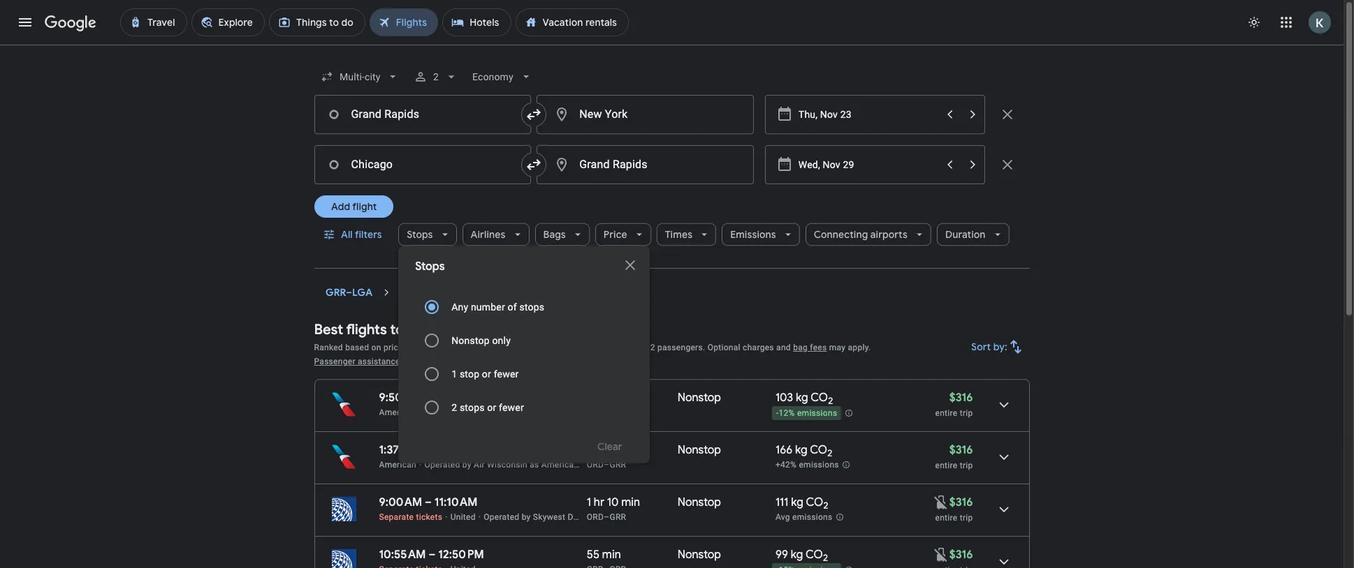 Task type: vqa. For each thing, say whether or not it's contained in the screenshot.
the right the 1
yes



Task type: locate. For each thing, give the bounding box(es) containing it.
fewer down prices on the bottom
[[494, 369, 519, 380]]

by:
[[993, 341, 1007, 354]]

operated for 166
[[424, 460, 460, 470]]

entire down 316 us dollars text box
[[935, 409, 958, 419]]

1 vertical spatial rapids
[[451, 321, 494, 339]]

airports
[[870, 228, 908, 241]]

1 vertical spatial entire
[[935, 461, 958, 471]]

0 vertical spatial fewer
[[494, 369, 519, 380]]

1 vertical spatial min
[[621, 496, 640, 510]]

3 nonstop flight. element from the top
[[678, 496, 721, 512]]

0 horizontal spatial to
[[390, 321, 404, 339]]

emissions
[[730, 228, 776, 241]]

entire down 316 us dollars text field
[[935, 461, 958, 471]]

2 vertical spatial grr
[[610, 513, 626, 523]]

0 vertical spatial as
[[543, 408, 552, 418]]

0 vertical spatial operated
[[424, 408, 460, 418]]

kg for 111
[[791, 496, 803, 510]]

united down arrival time: 11:10 am. text box
[[450, 513, 476, 523]]

–
[[346, 286, 352, 299], [424, 391, 431, 405], [604, 460, 610, 470], [425, 496, 432, 510], [604, 513, 610, 523], [429, 548, 436, 562]]

Departure text field
[[799, 96, 937, 133], [799, 146, 937, 184]]

best
[[314, 321, 343, 339]]

remove flight from chicago to grand rapids on wed, nov 29 image
[[999, 157, 1016, 173]]

– left 12:50 pm text box
[[429, 548, 436, 562]]

by left skywest
[[522, 513, 531, 523]]

1 horizontal spatial 1
[[587, 496, 591, 510]]

0 vertical spatial eagle
[[594, 408, 616, 418]]

Arrival time: 12:50 PM. text field
[[438, 548, 484, 562]]

bags
[[543, 228, 566, 241]]

all filters
[[341, 228, 382, 241]]

2 $316 entire trip from the top
[[935, 444, 973, 471]]

by for 166
[[462, 460, 472, 470]]

and left bag
[[776, 343, 791, 353]]

grr inside 1 hr 10 min ord – grr
[[610, 513, 626, 523]]

trip down $316 text box
[[960, 514, 973, 523]]

flight details. leaves o'hare international airport at 10:55 am on wednesday, november 29 and arrives at gerald r. ford international airport at 12:50 pm on wednesday, november 29. image
[[987, 546, 1020, 569]]

leaves o'hare international airport at 10:55 am on wednesday, november 29 and arrives at gerald r. ford international airport at 12:50 pm on wednesday, november 29. element
[[379, 548, 484, 562]]

11:10 am
[[434, 496, 478, 510]]

1 $316 entire trip from the top
[[935, 391, 973, 419]]

Arrival time: 11:10 AM. text field
[[434, 496, 478, 510]]

$316 left flight details. leaves o'hare international airport at 1:37 pm on wednesday, november 29 and arrives at gerald r. ford international airport at 3:36 pm on wednesday, november 29. icon
[[949, 444, 973, 458]]

required
[[552, 343, 585, 353]]

0 vertical spatial departure text field
[[799, 96, 937, 133]]

to up "price"
[[390, 321, 404, 339]]

kg up the +42% emissions at the right of page
[[795, 444, 807, 458]]

separate tickets
[[379, 513, 442, 523]]

operated left skywest
[[484, 513, 519, 523]]

12:11 pm
[[434, 391, 475, 405]]

166 kg co 2
[[776, 444, 832, 460]]

by down the 12:11 pm
[[462, 408, 472, 418]]

rapids up of
[[502, 286, 534, 299]]

1 horizontal spatial united
[[587, 513, 612, 523]]

3 $316 from the top
[[949, 496, 973, 510]]

emissions down 111 kg co 2
[[792, 513, 833, 523]]

1 left hr
[[587, 496, 591, 510]]

ord down 59
[[587, 460, 604, 470]]

departure text field for remove flight from chicago to grand rapids on wed, nov 29 icon in the right of the page
[[799, 146, 937, 184]]

1 ord from the top
[[587, 460, 604, 470]]

1 horizontal spatial fees
[[810, 343, 827, 353]]

to up any
[[458, 286, 468, 299]]

fewer down 1 stop or fewer
[[499, 402, 524, 414]]

1 vertical spatial as
[[530, 460, 539, 470]]

min right 59
[[602, 444, 621, 458]]

kg for 99
[[791, 548, 803, 562]]

316 US dollars text field
[[949, 391, 973, 405]]

1 stop or fewer
[[451, 369, 519, 380]]

0 vertical spatial 1
[[451, 369, 457, 380]]

Arrival time: 12:11 PM. text field
[[434, 391, 475, 405]]

avg emissions
[[776, 513, 833, 523]]

all filters button
[[314, 218, 393, 252]]

connecting airports
[[814, 228, 908, 241]]

co right 99
[[806, 548, 823, 562]]

0 vertical spatial rapids
[[502, 286, 534, 299]]

103 kg co 2
[[776, 391, 833, 407]]

2 ord from the top
[[587, 513, 604, 523]]

american left 59 min ord – grr
[[541, 460, 579, 470]]

-12% emissions
[[776, 409, 837, 419]]

$316 entire trip up 316 us dollars text field
[[935, 391, 973, 419]]

– up "flights" at the bottom
[[346, 286, 352, 299]]

stops option group
[[415, 291, 633, 425]]

0 horizontal spatial stops
[[460, 402, 485, 414]]

co inside 166 kg co 2
[[810, 444, 827, 458]]

1 vertical spatial eagle
[[581, 460, 603, 470]]

2 entire from the top
[[935, 461, 958, 471]]

1 vertical spatial emissions
[[799, 461, 839, 470]]

leaves o'hare international airport at 9:00 am on wednesday, november 29 and arrives at gerald r. ford international airport at 11:10 am on wednesday, november 29. element
[[379, 496, 478, 510]]

grr left lga
[[325, 286, 346, 299]]

$316 down entire trip
[[949, 548, 973, 562]]

fewer
[[494, 369, 519, 380], [499, 402, 524, 414]]

2 and from the left
[[776, 343, 791, 353]]

0 vertical spatial to
[[458, 286, 468, 299]]

learn more about ranking image
[[474, 342, 487, 354]]

– for lga
[[346, 286, 352, 299]]

 image
[[478, 513, 481, 523]]

by left air
[[462, 460, 472, 470]]

None field
[[314, 64, 405, 89], [467, 64, 538, 89], [314, 64, 405, 89], [467, 64, 538, 89]]

kg
[[796, 391, 808, 405], [795, 444, 807, 458], [791, 496, 803, 510], [791, 548, 803, 562]]

1 entire from the top
[[935, 409, 958, 419]]

duration button
[[937, 218, 1009, 252]]

min right 55
[[602, 548, 621, 562]]

departure text field for remove flight from grand rapids to new york on thu, nov 23 icon
[[799, 96, 937, 133]]

this price for this flight doesn't include overhead bin access. if you need a carry-on bag, use the bags filter to update prices. image down entire trip
[[933, 547, 949, 564]]

this price for this flight doesn't include overhead bin access. if you need a carry-on bag, use the bags filter to update prices. image up entire trip
[[933, 494, 949, 511]]

co up avg emissions
[[806, 496, 823, 510]]

1 vertical spatial 1
[[587, 496, 591, 510]]

0 vertical spatial or
[[482, 369, 491, 380]]

2 vertical spatial entire
[[935, 514, 958, 523]]

1 vertical spatial $316 entire trip
[[935, 444, 973, 471]]

kg inside 166 kg co 2
[[795, 444, 807, 458]]

co for 166
[[810, 444, 827, 458]]

eagle
[[594, 408, 616, 418], [581, 460, 603, 470]]

of
[[508, 302, 517, 313]]

$316 entire trip
[[935, 391, 973, 419], [935, 444, 973, 471]]

9:00 am
[[379, 496, 422, 510]]

0 horizontal spatial and
[[405, 343, 420, 353]]

nonstop flight. element for 55 min
[[678, 548, 721, 565]]

1 vertical spatial by
[[462, 460, 472, 470]]

entire
[[935, 409, 958, 419], [935, 461, 958, 471], [935, 514, 958, 523]]

2 this price for this flight doesn't include overhead bin access. if you need a carry-on bag, use the bags filter to update prices. image from the top
[[933, 547, 949, 564]]

0 horizontal spatial rapids
[[451, 321, 494, 339]]

0 horizontal spatial fees
[[618, 343, 635, 353]]

0 horizontal spatial 1
[[451, 369, 457, 380]]

total duration 55 min. element
[[587, 548, 678, 565]]

may
[[829, 343, 846, 353]]

4 nonstop flight. element from the top
[[678, 548, 721, 565]]

leaves o'hare international airport at 9:50 am on wednesday, november 29 and arrives at gerald r. ford international airport at 12:11 pm on wednesday, november 29. element
[[379, 391, 475, 405]]

include
[[522, 343, 550, 353]]

trip down 316 us dollars text box
[[960, 409, 973, 419]]

1 departure text field from the top
[[799, 96, 937, 133]]

2 nonstop flight. element from the top
[[678, 444, 721, 460]]

1 inside 1 hr 10 min ord – grr
[[587, 496, 591, 510]]

None text field
[[314, 95, 531, 134], [537, 95, 754, 134], [537, 145, 754, 184], [314, 95, 531, 134], [537, 95, 754, 134], [537, 145, 754, 184]]

flight details. leaves o'hare international airport at 9:00 am on wednesday, november 29 and arrives at gerald r. ford international airport at 11:10 am on wednesday, november 29. image
[[987, 493, 1020, 527]]

as for 103
[[543, 408, 552, 418]]

kg inside '103 kg co 2'
[[796, 391, 808, 405]]

or for stop
[[482, 369, 491, 380]]

1 horizontal spatial as
[[543, 408, 552, 418]]

american
[[379, 408, 416, 418], [555, 408, 592, 418], [379, 460, 416, 470], [541, 460, 579, 470]]

0 horizontal spatial united
[[450, 513, 476, 523]]

or
[[482, 369, 491, 380], [487, 402, 496, 414]]

tickets
[[416, 513, 442, 523]]

– down the total duration 59 min. 'element'
[[604, 460, 610, 470]]

nonstop for 55 min
[[678, 548, 721, 562]]

add flight
[[331, 201, 376, 213]]

as right wisconsin
[[530, 460, 539, 470]]

1 vertical spatial fewer
[[499, 402, 524, 414]]

stops right filters
[[407, 228, 433, 241]]

1 vertical spatial stops
[[415, 260, 445, 274]]

american up 59
[[555, 408, 592, 418]]

entire down $316 text box
[[935, 514, 958, 523]]

1 vertical spatial to
[[390, 321, 404, 339]]

co for 103
[[811, 391, 828, 405]]

2 inside '103 kg co 2'
[[828, 396, 833, 407]]

– down the 10
[[604, 513, 610, 523]]

flight details. leaves o'hare international airport at 9:50 am on wednesday, november 29 and arrives at gerald r. ford international airport at 12:11 pm on wednesday, november 29. image
[[987, 388, 1020, 422]]

– for 12:50 pm
[[429, 548, 436, 562]]

1 for stop
[[451, 369, 457, 380]]

12:50 pm
[[438, 548, 484, 562]]

1 fees from the left
[[618, 343, 635, 353]]

316 US dollars text field
[[949, 548, 973, 562]]

co inside 99 kg co 2
[[806, 548, 823, 562]]

american down departure time: 1:37 pm. text field
[[379, 460, 416, 470]]

2 inside stops option group
[[451, 402, 457, 414]]

co inside 111 kg co 2
[[806, 496, 823, 510]]

1 horizontal spatial grand
[[470, 286, 500, 299]]

emissions down '103 kg co 2'
[[797, 409, 837, 419]]

0 horizontal spatial grand
[[407, 321, 448, 339]]

2 vertical spatial emissions
[[792, 513, 833, 523]]

kg inside 99 kg co 2
[[791, 548, 803, 562]]

– for 12:11 pm
[[424, 391, 431, 405]]

nonstop flight. element
[[678, 391, 721, 407], [678, 444, 721, 460], [678, 496, 721, 512], [678, 548, 721, 565]]

to
[[458, 286, 468, 299], [390, 321, 404, 339]]

0 vertical spatial entire
[[935, 409, 958, 419]]

grand up number
[[470, 286, 500, 299]]

eagle down total duration 1 hr 21 min. element
[[594, 408, 616, 418]]

united
[[450, 513, 476, 523], [587, 513, 612, 523]]

kg for 166
[[795, 444, 807, 458]]

Departure time: 1:37 PM. text field
[[379, 444, 417, 458]]

2 inside 111 kg co 2
[[823, 500, 828, 512]]

rapids
[[502, 286, 534, 299], [451, 321, 494, 339]]

0 vertical spatial emissions
[[797, 409, 837, 419]]

1 inside stops option group
[[451, 369, 457, 380]]

convenience
[[422, 343, 471, 353]]

1 vertical spatial this price for this flight doesn't include overhead bin access. if you need a carry-on bag, use the bags filter to update prices. image
[[933, 547, 949, 564]]

1 vertical spatial grr
[[610, 460, 626, 470]]

1 nonstop flight. element from the top
[[678, 391, 721, 407]]

stops down stop
[[460, 402, 485, 414]]

co up the +42% emissions at the right of page
[[810, 444, 827, 458]]

0 vertical spatial this price for this flight doesn't include overhead bin access. if you need a carry-on bag, use the bags filter to update prices. image
[[933, 494, 949, 511]]

times
[[665, 228, 693, 241]]

1 horizontal spatial rapids
[[502, 286, 534, 299]]

only
[[492, 335, 511, 347]]

this price for this flight doesn't include overhead bin access. if you need a carry-on bag, use the bags filter to update prices. image
[[933, 494, 949, 511], [933, 547, 949, 564]]

and right "price"
[[405, 343, 420, 353]]

kg up -12% emissions
[[796, 391, 808, 405]]

0 vertical spatial grand
[[470, 286, 500, 299]]

operated left air
[[424, 460, 460, 470]]

grand for flights
[[407, 321, 448, 339]]

1 vertical spatial operated
[[424, 460, 460, 470]]

fees right bag
[[810, 343, 827, 353]]

$316 entire trip up $316 text box
[[935, 444, 973, 471]]

grr down the total duration 59 min. 'element'
[[610, 460, 626, 470]]

None text field
[[314, 145, 531, 184]]

eagle down 59
[[581, 460, 603, 470]]

price
[[604, 228, 627, 241]]

111 kg co 2
[[776, 496, 828, 512]]

0 horizontal spatial as
[[530, 460, 539, 470]]

this price for this flight doesn't include overhead bin access. if you need a carry-on bag, use the bags filter to update prices. image for 99
[[933, 547, 949, 564]]

0 vertical spatial $316 entire trip
[[935, 391, 973, 419]]

2 vertical spatial min
[[602, 548, 621, 562]]

nonstop only
[[451, 335, 511, 347]]

best flights to grand rapids
[[314, 321, 494, 339]]

grand up the convenience
[[407, 321, 448, 339]]

-
[[776, 409, 779, 419]]

grand for trip
[[470, 286, 500, 299]]

None search field
[[314, 60, 1030, 464]]

co for 99
[[806, 548, 823, 562]]

min up express
[[621, 496, 640, 510]]

change appearance image
[[1237, 6, 1271, 39]]

2 departure text field from the top
[[799, 146, 937, 184]]

kg right 99
[[791, 548, 803, 562]]

0 vertical spatial ord
[[587, 460, 604, 470]]

0 vertical spatial min
[[602, 444, 621, 458]]

min
[[602, 444, 621, 458], [621, 496, 640, 510], [602, 548, 621, 562]]

price
[[384, 343, 403, 353]]

eagle for 103
[[594, 408, 616, 418]]

or left airways
[[487, 402, 496, 414]]

1 horizontal spatial and
[[776, 343, 791, 353]]

operated by republic airways as american eagle
[[424, 408, 616, 418]]

as
[[543, 408, 552, 418], [530, 460, 539, 470]]

 image inside best flights to grand rapids main content
[[478, 513, 481, 523]]

1 vertical spatial ord
[[587, 513, 604, 523]]

kg for 103
[[796, 391, 808, 405]]

2 stops or fewer
[[451, 402, 524, 414]]

prices
[[495, 343, 520, 353]]

– inside 59 min ord – grr
[[604, 460, 610, 470]]

nonstop for 1 hr 10 min
[[678, 496, 721, 510]]

1 horizontal spatial stops
[[519, 302, 544, 313]]

ord down hr
[[587, 513, 604, 523]]

kg right 111
[[791, 496, 803, 510]]

entire for 103
[[935, 409, 958, 419]]

swap origin and destination. image
[[526, 157, 542, 173]]

– left 12:11 pm text box
[[424, 391, 431, 405]]

grr – lga
[[325, 286, 372, 299]]

1 vertical spatial departure text field
[[799, 146, 937, 184]]

times button
[[657, 218, 716, 252]]

co up -12% emissions
[[811, 391, 828, 405]]

to for trip
[[458, 286, 468, 299]]

– for 11:10 am
[[425, 496, 432, 510]]

charges
[[743, 343, 774, 353]]

emissions down 166 kg co 2
[[799, 461, 839, 470]]

rapids up learn more about ranking icon
[[451, 321, 494, 339]]

united down hr
[[587, 513, 612, 523]]

$316 up entire trip
[[949, 496, 973, 510]]

2 inside 99 kg co 2
[[823, 553, 828, 565]]

166
[[776, 444, 792, 458]]

min inside 59 min ord – grr
[[602, 444, 621, 458]]

1 horizontal spatial to
[[458, 286, 468, 299]]

0 vertical spatial by
[[462, 408, 472, 418]]

103
[[776, 391, 793, 405]]

1 vertical spatial grand
[[407, 321, 448, 339]]

or right stop
[[482, 369, 491, 380]]

operated by air wisconsin as american eagle
[[424, 460, 603, 470]]

stops
[[407, 228, 433, 241], [415, 260, 445, 274]]

stops up choose
[[415, 260, 445, 274]]

9:50 am – 12:11 pm
[[379, 391, 475, 405]]

1 this price for this flight doesn't include overhead bin access. if you need a carry-on bag, use the bags filter to update prices. image from the top
[[933, 494, 949, 511]]

grr inside 59 min ord – grr
[[610, 460, 626, 470]]

as right airways
[[543, 408, 552, 418]]

air
[[474, 460, 485, 470]]

operated
[[424, 408, 460, 418], [424, 460, 460, 470], [484, 513, 519, 523]]

main menu image
[[17, 14, 34, 31]]

co
[[811, 391, 828, 405], [810, 444, 827, 458], [806, 496, 823, 510], [806, 548, 823, 562]]

ord
[[587, 460, 604, 470], [587, 513, 604, 523]]

2 vertical spatial by
[[522, 513, 531, 523]]

2 united from the left
[[587, 513, 612, 523]]

– up tickets
[[425, 496, 432, 510]]

trip
[[439, 286, 456, 299], [960, 409, 973, 419], [960, 461, 973, 471], [960, 514, 973, 523]]

none search field containing stops
[[314, 60, 1030, 464]]

co inside '103 kg co 2'
[[811, 391, 828, 405]]

$316 left flight details. leaves o'hare international airport at 9:50 am on wednesday, november 29 and arrives at gerald r. ford international airport at 12:11 pm on wednesday, november 29. icon
[[949, 391, 973, 405]]

emissions for 166
[[799, 461, 839, 470]]

kg inside 111 kg co 2
[[791, 496, 803, 510]]

fees right + on the bottom of page
[[618, 343, 635, 353]]

stops right of
[[519, 302, 544, 313]]

1 left stop
[[451, 369, 457, 380]]

1 vertical spatial or
[[487, 402, 496, 414]]

grr down the 10
[[610, 513, 626, 523]]

111
[[776, 496, 788, 510]]

0 vertical spatial stops
[[407, 228, 433, 241]]

operated down 12:11 pm text box
[[424, 408, 460, 418]]

connecting airports button
[[805, 218, 931, 252]]

59
[[587, 444, 599, 458]]



Task type: describe. For each thing, give the bounding box(es) containing it.
sort
[[971, 341, 991, 354]]

nonstop inside stops option group
[[451, 335, 490, 347]]

close dialog image
[[622, 257, 639, 274]]

stop
[[460, 369, 479, 380]]

airlines button
[[462, 218, 529, 252]]

Departure time: 10:55 AM. text field
[[379, 548, 426, 562]]

filters
[[355, 228, 382, 241]]

number
[[471, 302, 505, 313]]

nonstop flight. element for 1 hr 10 min
[[678, 496, 721, 512]]

airways
[[510, 408, 541, 418]]

1 united from the left
[[450, 513, 476, 523]]

any number of stops
[[451, 302, 544, 313]]

4 $316 from the top
[[949, 548, 973, 562]]

trip up any
[[439, 286, 456, 299]]

passenger assistance button
[[314, 357, 400, 367]]

optional
[[708, 343, 741, 353]]

passenger
[[314, 357, 355, 367]]

american down "9:50 am"
[[379, 408, 416, 418]]

2 inside prices include required taxes + fees for 2 passengers. optional charges and bag fees may apply. passenger assistance
[[650, 343, 655, 353]]

entire for 166
[[935, 461, 958, 471]]

express
[[614, 513, 645, 523]]

+
[[610, 343, 615, 353]]

duration
[[945, 228, 986, 241]]

dba
[[568, 513, 585, 523]]

fewer for 1 stop or fewer
[[494, 369, 519, 380]]

0 vertical spatial grr
[[325, 286, 346, 299]]

assistance
[[358, 357, 400, 367]]

emissions for 111
[[792, 513, 833, 523]]

swap origin and destination. image
[[526, 106, 542, 123]]

2 vertical spatial operated
[[484, 513, 519, 523]]

nonstop flight. element for 59 min
[[678, 444, 721, 460]]

Departure time: 9:50 AM. text field
[[379, 391, 421, 405]]

for
[[637, 343, 648, 353]]

apply.
[[848, 343, 871, 353]]

ord inside 1 hr 10 min ord – grr
[[587, 513, 604, 523]]

best flights to grand rapids main content
[[314, 280, 1030, 569]]

operated for 103
[[424, 408, 460, 418]]

avg
[[776, 513, 790, 523]]

ranked
[[314, 343, 343, 353]]

operated by skywest dba united express
[[484, 513, 645, 523]]

co for 111
[[806, 496, 823, 510]]

2 inside 166 kg co 2
[[827, 448, 832, 460]]

1 for hr
[[587, 496, 591, 510]]

to for flights
[[390, 321, 404, 339]]

or for stops
[[487, 402, 496, 414]]

bags button
[[535, 218, 590, 252]]

$316 entire trip for 103
[[935, 391, 973, 419]]

+42% emissions
[[776, 461, 839, 470]]

99 kg co 2
[[776, 548, 828, 565]]

and inside prices include required taxes + fees for 2 passengers. optional charges and bag fees may apply. passenger assistance
[[776, 343, 791, 353]]

passengers.
[[657, 343, 705, 353]]

Departure time: 9:00 AM. text field
[[379, 496, 422, 510]]

ord inside 59 min ord – grr
[[587, 460, 604, 470]]

+42%
[[776, 461, 797, 470]]

1 $316 from the top
[[949, 391, 973, 405]]

price button
[[595, 218, 651, 252]]

nonstop for 59 min
[[678, 444, 721, 458]]

total duration 1 hr 21 min. element
[[587, 391, 678, 407]]

eagle for 166
[[581, 460, 603, 470]]

2 inside popup button
[[433, 71, 439, 82]]

1:37 pm
[[379, 444, 417, 458]]

as for 166
[[530, 460, 539, 470]]

trip down 316 us dollars text field
[[960, 461, 973, 471]]

1 hr 10 min ord – grr
[[587, 496, 640, 523]]

– inside 1 hr 10 min ord – grr
[[604, 513, 610, 523]]

2 $316 from the top
[[949, 444, 973, 458]]

total duration 59 min. element
[[587, 444, 678, 460]]

55 min
[[587, 548, 621, 562]]

add flight button
[[314, 196, 393, 218]]

add
[[331, 201, 350, 213]]

taxes
[[587, 343, 608, 353]]

total duration 1 hr 10 min. element
[[587, 496, 678, 512]]

9:50 am
[[379, 391, 421, 405]]

this price for this flight doesn't include overhead bin access. if you need a carry-on bag, use the bags filter to update prices. image for 111
[[933, 494, 949, 511]]

3 entire from the top
[[935, 514, 958, 523]]

min for 59 min ord – grr
[[602, 444, 621, 458]]

59 min ord – grr
[[587, 444, 626, 470]]

any
[[451, 302, 468, 313]]

rapids for best flights to grand rapids
[[451, 321, 494, 339]]

flight details. leaves o'hare international airport at 1:37 pm on wednesday, november 29 and arrives at gerald r. ford international airport at 3:36 pm on wednesday, november 29. image
[[987, 441, 1020, 474]]

stops inside popup button
[[407, 228, 433, 241]]

316 US dollars text field
[[949, 444, 973, 458]]

skywest
[[533, 513, 565, 523]]

ranked based on price and convenience
[[314, 343, 471, 353]]

entire trip
[[935, 514, 973, 523]]

fewer for 2 stops or fewer
[[499, 402, 524, 414]]

based
[[345, 343, 369, 353]]

bag
[[793, 343, 808, 353]]

316 US dollars text field
[[949, 496, 973, 510]]

10:55 am
[[379, 548, 426, 562]]

10:55 am – 12:50 pm
[[379, 548, 484, 562]]

min inside 1 hr 10 min ord – grr
[[621, 496, 640, 510]]

stops button
[[398, 218, 457, 252]]

wisconsin
[[487, 460, 528, 470]]

2 button
[[408, 60, 464, 94]]

separate
[[379, 513, 414, 523]]

rapids for choose trip to grand rapids
[[502, 286, 534, 299]]

0 vertical spatial stops
[[519, 302, 544, 313]]

republic
[[474, 408, 508, 418]]

choose trip to grand rapids
[[400, 286, 534, 299]]

on
[[371, 343, 381, 353]]

hr
[[594, 496, 604, 510]]

2 fees from the left
[[810, 343, 827, 353]]

55
[[587, 548, 600, 562]]

10
[[607, 496, 619, 510]]

airlines
[[471, 228, 506, 241]]

1 and from the left
[[405, 343, 420, 353]]

12%
[[779, 409, 795, 419]]

connecting
[[814, 228, 868, 241]]

$316 entire trip for 166
[[935, 444, 973, 471]]

by for 103
[[462, 408, 472, 418]]

flight
[[352, 201, 376, 213]]

flights
[[346, 321, 387, 339]]

1 vertical spatial stops
[[460, 402, 485, 414]]

remove flight from grand rapids to new york on thu, nov 23 image
[[999, 106, 1016, 123]]

9:00 am – 11:10 am
[[379, 496, 478, 510]]

lga
[[352, 286, 372, 299]]

sort by:
[[971, 341, 1007, 354]]

prices include required taxes + fees for 2 passengers. optional charges and bag fees may apply. passenger assistance
[[314, 343, 871, 367]]

bag fees button
[[793, 343, 827, 353]]

99
[[776, 548, 788, 562]]

sort by: button
[[965, 330, 1030, 364]]

min for 55 min
[[602, 548, 621, 562]]

loading results progress bar
[[0, 45, 1344, 48]]



